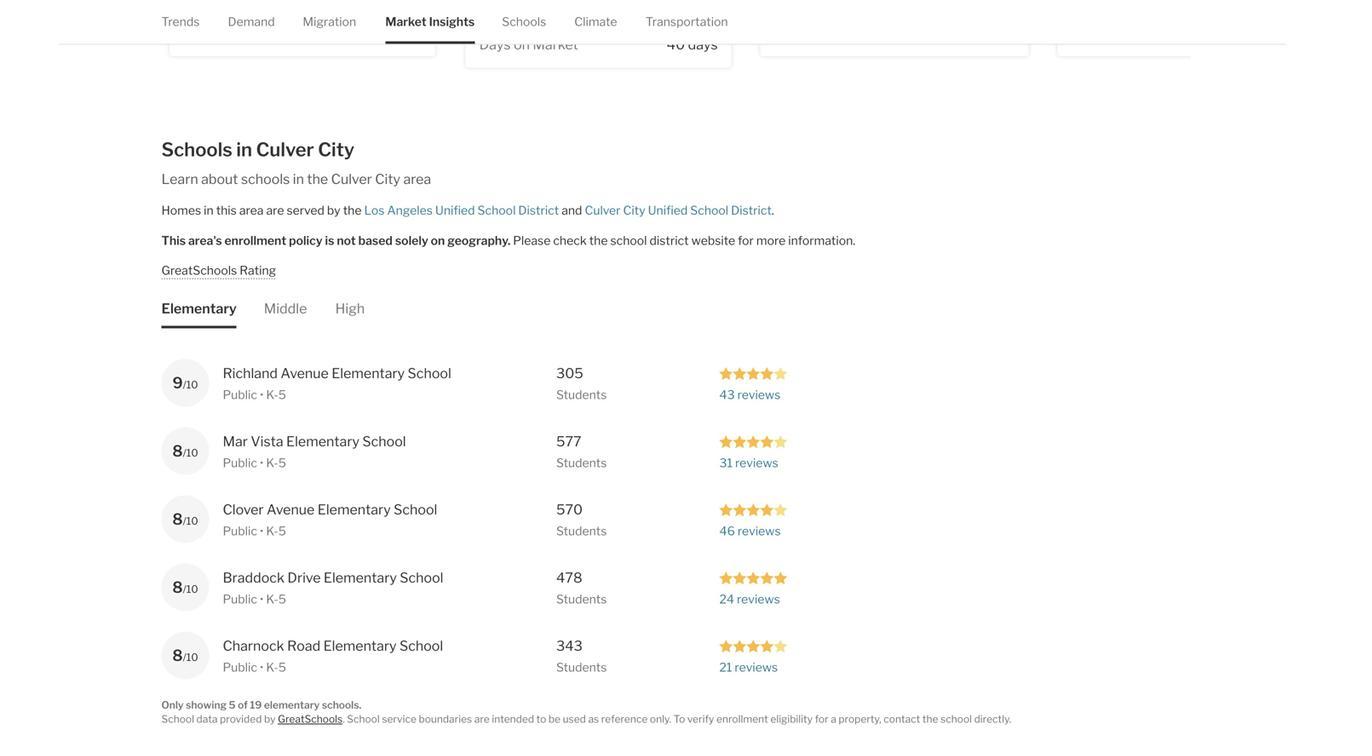 Task type: locate. For each thing, give the bounding box(es) containing it.
0 vertical spatial culver
[[256, 138, 314, 161]]

city right and
[[623, 203, 646, 218]]

list for 0% over list
[[699, 13, 718, 30]]

school inside "charnock road elementary school public • k-5"
[[400, 638, 443, 654]]

list left "climate"
[[526, 13, 550, 30]]

elementary right drive
[[324, 569, 397, 586]]

1 horizontal spatial days
[[479, 36, 511, 53]]

sale to list
[[183, 1, 254, 18], [479, 13, 550, 30]]

website
[[691, 233, 735, 248]]

0 horizontal spatial schools
[[161, 138, 232, 161]]

culver up the learn about schools in the culver city area
[[256, 138, 314, 161]]

4 k- from the top
[[266, 592, 278, 606]]

1 • from the top
[[260, 387, 264, 402]]

0 horizontal spatial to
[[214, 1, 227, 18]]

avenue inside clover avenue elementary school public • k-5
[[267, 501, 315, 518]]

los
[[364, 203, 385, 218]]

elementary inside the braddock drive elementary school public • k-5
[[324, 569, 397, 586]]

3 /10 from the top
[[183, 515, 198, 527]]

elementary right road
[[323, 638, 397, 654]]

2 vertical spatial culver
[[585, 203, 621, 218]]

0 horizontal spatial .
[[343, 713, 345, 725]]

k- inside the mar vista elementary school public • k-5
[[266, 456, 278, 470]]

k- down the braddock
[[266, 592, 278, 606]]

on right solely
[[431, 233, 445, 248]]

2 horizontal spatial market
[[533, 36, 578, 53]]

1 horizontal spatial .
[[772, 203, 774, 218]]

305 students
[[556, 365, 607, 402]]

sale for 0% over list
[[479, 13, 507, 30]]

students down 570
[[556, 524, 607, 538]]

k- for braddock
[[266, 592, 278, 606]]

8 /10 for charnock road elementary school
[[172, 646, 198, 665]]

1 district from the left
[[518, 203, 559, 218]]

not
[[337, 233, 356, 248]]

1 horizontal spatial by
[[327, 203, 341, 218]]

days right 73
[[392, 25, 422, 41]]

list for 9% under list
[[230, 1, 254, 18]]

0 horizontal spatial unified
[[435, 203, 475, 218]]

days for under
[[392, 25, 422, 41]]

students down 478
[[556, 592, 607, 606]]

culver up los
[[331, 171, 372, 187]]

4 /10 from the top
[[183, 583, 198, 595]]

/10 left richland
[[183, 379, 198, 391]]

days
[[392, 25, 422, 41], [688, 36, 718, 53]]

8 left the mar
[[172, 442, 183, 460]]

school
[[610, 233, 647, 248], [941, 713, 972, 725]]

mar
[[223, 433, 248, 450]]

2 public from the top
[[223, 456, 257, 470]]

0 horizontal spatial enrollment
[[224, 233, 286, 248]]

/10 up showing
[[183, 651, 198, 664]]

to
[[214, 1, 227, 18], [510, 13, 523, 30], [536, 713, 546, 725]]

schools for schools
[[502, 14, 546, 29]]

• down richland
[[260, 387, 264, 402]]

8 /10 left the braddock
[[172, 578, 198, 597]]

schools up learn
[[161, 138, 232, 161]]

0 horizontal spatial are
[[266, 203, 284, 218]]

8 /10 for clover avenue elementary school
[[172, 510, 198, 528]]

1 k- from the top
[[266, 387, 278, 402]]

students
[[556, 387, 607, 402], [556, 456, 607, 470], [556, 524, 607, 538], [556, 592, 607, 606], [556, 660, 607, 675]]

k- up the braddock
[[266, 524, 278, 538]]

• down the braddock
[[260, 592, 264, 606]]

4 rating 4.0 out of 5 element from the top
[[720, 638, 788, 653]]

• inside richland avenue elementary school public • k-5
[[260, 387, 264, 402]]

high element
[[335, 279, 365, 328]]

the left los
[[343, 203, 362, 218]]

5 for clover
[[278, 524, 286, 538]]

culver right and
[[585, 203, 621, 218]]

property,
[[839, 713, 882, 725]]

rating 4.0 out of 5 element
[[720, 366, 788, 380], [720, 434, 788, 449], [720, 502, 788, 517], [720, 638, 788, 653]]

5 inside the mar vista elementary school public • k-5
[[278, 456, 286, 470]]

elementary down mar vista elementary school button
[[318, 501, 391, 518]]

are left intended
[[474, 713, 490, 725]]

solely
[[395, 233, 428, 248]]

• for richland
[[260, 387, 264, 402]]

school data provided by greatschools . school service boundaries are intended to be used as reference only. to verify enrollment eligibility for a property, contact the school directly.
[[161, 713, 1011, 725]]

1 horizontal spatial district
[[731, 203, 772, 218]]

1 horizontal spatial are
[[474, 713, 490, 725]]

elementary for clover avenue elementary school
[[318, 501, 391, 518]]

braddock drive elementary school button
[[223, 568, 457, 588]]

3 public from the top
[[223, 524, 257, 538]]

24 reviews
[[720, 592, 780, 606]]

service
[[382, 713, 417, 725]]

/10 left the braddock
[[183, 583, 198, 595]]

1 vertical spatial culver
[[331, 171, 372, 187]]

school inside the mar vista elementary school public • k-5
[[362, 433, 406, 450]]

avenue
[[281, 365, 329, 382], [267, 501, 315, 518]]

list right over in the top of the page
[[699, 13, 718, 30]]

1 horizontal spatial list
[[526, 13, 550, 30]]

0 horizontal spatial list
[[230, 1, 254, 18]]

0 horizontal spatial greatschools
[[161, 263, 237, 278]]

0 vertical spatial school
[[610, 233, 647, 248]]

1 students from the top
[[556, 387, 607, 402]]

0 horizontal spatial market
[[237, 25, 282, 41]]

sale right insights
[[479, 13, 507, 30]]

demand
[[228, 14, 275, 29]]

3 rating 4.0 out of 5 element from the top
[[720, 502, 788, 517]]

learn
[[161, 171, 198, 187]]

4 • from the top
[[260, 592, 264, 606]]

• inside "charnock road elementary school public • k-5"
[[260, 660, 264, 675]]

k- for clover
[[266, 524, 278, 538]]

0 horizontal spatial area
[[239, 203, 264, 218]]

• down clover
[[260, 524, 264, 538]]

public for clover
[[223, 524, 257, 538]]

5
[[278, 387, 286, 402], [278, 456, 286, 470], [278, 524, 286, 538], [278, 592, 286, 606], [278, 660, 286, 675], [229, 699, 236, 711]]

school left district
[[610, 233, 647, 248]]

0 vertical spatial avenue
[[281, 365, 329, 382]]

public for richland
[[223, 387, 257, 402]]

1 8 /10 from the top
[[172, 442, 198, 460]]

0 horizontal spatial city
[[318, 138, 355, 161]]

k- for mar
[[266, 456, 278, 470]]

school left directly.
[[941, 713, 972, 725]]

high
[[335, 300, 365, 317]]

1 vertical spatial enrollment
[[717, 713, 768, 725]]

2 8 from the top
[[172, 510, 183, 528]]

0 horizontal spatial by
[[264, 713, 276, 725]]

unified up district
[[648, 203, 688, 218]]

area right the this in the left of the page
[[239, 203, 264, 218]]

5 up the braddock
[[278, 524, 286, 538]]

2 students from the top
[[556, 456, 607, 470]]

8 left clover
[[172, 510, 183, 528]]

reviews right the 21
[[735, 660, 778, 675]]

in up schools
[[236, 138, 252, 161]]

/10 inside 9 /10
[[183, 379, 198, 391]]

students for 577
[[556, 456, 607, 470]]

public
[[223, 387, 257, 402], [223, 456, 257, 470], [223, 524, 257, 538], [223, 592, 257, 606], [223, 660, 257, 675]]

0 horizontal spatial days
[[183, 25, 215, 41]]

4 students from the top
[[556, 592, 607, 606]]

5 inside "charnock road elementary school public • k-5"
[[278, 660, 286, 675]]

city up the learn about schools in the culver city area
[[318, 138, 355, 161]]

5 inside richland avenue elementary school public • k-5
[[278, 387, 286, 402]]

greatschools down 'elementary'
[[278, 713, 343, 725]]

• down charnock
[[260, 660, 264, 675]]

to left 'be'
[[536, 713, 546, 725]]

sale to list for 9% under list
[[183, 1, 254, 18]]

to right insights
[[510, 13, 523, 30]]

8 /10 left the mar
[[172, 442, 198, 460]]

in up served
[[293, 171, 304, 187]]

k- down richland
[[266, 387, 278, 402]]

elementary right vista
[[286, 433, 360, 450]]

on left climate "link" on the left top of page
[[514, 36, 530, 53]]

31
[[720, 456, 733, 470]]

0 horizontal spatial sale
[[183, 1, 211, 18]]

elementary element
[[161, 279, 237, 328]]

rating 4.0 out of 5 element for 570
[[720, 502, 788, 517]]

2 vertical spatial in
[[204, 203, 214, 218]]

public down the mar
[[223, 456, 257, 470]]

4 8 /10 from the top
[[172, 646, 198, 665]]

for left more
[[738, 233, 754, 248]]

avenue inside richland avenue elementary school public • k-5
[[281, 365, 329, 382]]

2 • from the top
[[260, 456, 264, 470]]

343
[[556, 638, 583, 654]]

on right trends link
[[218, 25, 234, 41]]

0 horizontal spatial school
[[610, 233, 647, 248]]

.
[[772, 203, 774, 218], [343, 713, 345, 725]]

public down clover
[[223, 524, 257, 538]]

days
[[183, 25, 215, 41], [479, 36, 511, 53]]

24
[[720, 592, 734, 606]]

3 students from the top
[[556, 524, 607, 538]]

0 vertical spatial enrollment
[[224, 233, 286, 248]]

the up served
[[307, 171, 328, 187]]

5 down vista
[[278, 456, 286, 470]]

list up 73 days
[[403, 1, 422, 18]]

1 horizontal spatial to
[[510, 13, 523, 30]]

public inside richland avenue elementary school public • k-5
[[223, 387, 257, 402]]

elementary for richland avenue elementary school
[[332, 365, 405, 382]]

district
[[518, 203, 559, 218], [731, 203, 772, 218]]

5 k- from the top
[[266, 660, 278, 675]]

• down vista
[[260, 456, 264, 470]]

1 unified from the left
[[435, 203, 475, 218]]

1 horizontal spatial days
[[688, 36, 718, 53]]

0 horizontal spatial on
[[218, 25, 234, 41]]

/10 left the mar
[[183, 447, 198, 459]]

. down the schools.
[[343, 713, 345, 725]]

reviews right 43
[[738, 387, 781, 402]]

21 reviews
[[720, 660, 778, 675]]

1 horizontal spatial days on market
[[479, 36, 578, 53]]

students down 305
[[556, 387, 607, 402]]

9%
[[339, 1, 360, 18]]

rating 4.0 out of 5 element for 577
[[720, 434, 788, 449]]

k- down charnock
[[266, 660, 278, 675]]

0 horizontal spatial district
[[518, 203, 559, 218]]

school
[[478, 203, 516, 218], [690, 203, 729, 218], [408, 365, 451, 382], [362, 433, 406, 450], [394, 501, 437, 518], [400, 569, 444, 586], [400, 638, 443, 654], [161, 713, 194, 725], [347, 713, 380, 725]]

• inside the mar vista elementary school public • k-5
[[260, 456, 264, 470]]

1 vertical spatial city
[[375, 171, 400, 187]]

3 • from the top
[[260, 524, 264, 538]]

market insights
[[385, 14, 475, 29]]

showing
[[186, 699, 227, 711]]

1 vertical spatial avenue
[[267, 501, 315, 518]]

k- inside clover avenue elementary school public • k-5
[[266, 524, 278, 538]]

avenue right clover
[[267, 501, 315, 518]]

students down the 577
[[556, 456, 607, 470]]

• inside clover avenue elementary school public • k-5
[[260, 524, 264, 538]]

8 /10
[[172, 442, 198, 460], [172, 510, 198, 528], [172, 578, 198, 597], [172, 646, 198, 665]]

0 horizontal spatial days
[[392, 25, 422, 41]]

8 for braddock drive elementary school
[[172, 578, 183, 597]]

/10 left clover
[[183, 515, 198, 527]]

for
[[738, 233, 754, 248], [815, 713, 829, 725]]

unified
[[435, 203, 475, 218], [648, 203, 688, 218]]

the right 'contact'
[[923, 713, 939, 725]]

305
[[556, 365, 583, 382]]

students for 570
[[556, 524, 607, 538]]

1 horizontal spatial unified
[[648, 203, 688, 218]]

5 • from the top
[[260, 660, 264, 675]]

0 horizontal spatial days on market
[[183, 25, 282, 41]]

information.
[[788, 233, 856, 248]]

k- inside the braddock drive elementary school public • k-5
[[266, 592, 278, 606]]

sale
[[183, 1, 211, 18], [479, 13, 507, 30]]

elementary inside the mar vista elementary school public • k-5
[[286, 433, 360, 450]]

2 8 /10 from the top
[[172, 510, 198, 528]]

8 /10 left clover
[[172, 510, 198, 528]]

5 down charnock
[[278, 660, 286, 675]]

1 horizontal spatial area
[[403, 171, 431, 187]]

list right trends at left top
[[230, 1, 254, 18]]

public inside "charnock road elementary school public • k-5"
[[223, 660, 257, 675]]

school inside richland avenue elementary school public • k-5
[[408, 365, 451, 382]]

5 /10 from the top
[[183, 651, 198, 664]]

the
[[307, 171, 328, 187], [343, 203, 362, 218], [589, 233, 608, 248], [923, 713, 939, 725]]

clover avenue elementary school public • k-5
[[223, 501, 437, 538]]

list for 9% under list
[[403, 1, 422, 18]]

elementary inside clover avenue elementary school public • k-5
[[318, 501, 391, 518]]

schools.
[[322, 699, 362, 711]]

elementary inside richland avenue elementary school public • k-5
[[332, 365, 405, 382]]

avenue right richland
[[281, 365, 329, 382]]

1 horizontal spatial school
[[941, 713, 972, 725]]

district up more
[[731, 203, 772, 218]]

rating 4.0 out of 5 element up 31 reviews
[[720, 434, 788, 449]]

1 horizontal spatial sale to list
[[479, 13, 550, 30]]

verify
[[687, 713, 714, 725]]

2 /10 from the top
[[183, 447, 198, 459]]

1 /10 from the top
[[183, 379, 198, 391]]

• inside the braddock drive elementary school public • k-5
[[260, 592, 264, 606]]

culver
[[256, 138, 314, 161], [331, 171, 372, 187], [585, 203, 621, 218]]

on for 9%
[[218, 25, 234, 41]]

3 8 /10 from the top
[[172, 578, 198, 597]]

enrollment right verify
[[717, 713, 768, 725]]

area up angeles
[[403, 171, 431, 187]]

elementary down greatschools rating
[[161, 300, 237, 317]]

elementary inside "charnock road elementary school public • k-5"
[[323, 638, 397, 654]]

avenue for 8
[[267, 501, 315, 518]]

3 8 from the top
[[172, 578, 183, 597]]

1 vertical spatial area
[[239, 203, 264, 218]]

days on market for 9%
[[183, 25, 282, 41]]

/10 for clover
[[183, 515, 198, 527]]

1 vertical spatial school
[[941, 713, 972, 725]]

braddock drive elementary school public • k-5
[[223, 569, 444, 606]]

public down the braddock
[[223, 592, 257, 606]]

public inside the braddock drive elementary school public • k-5
[[223, 592, 257, 606]]

1 horizontal spatial sale
[[479, 13, 507, 30]]

public inside the mar vista elementary school public • k-5
[[223, 456, 257, 470]]

mar vista elementary school public • k-5
[[223, 433, 406, 470]]

days right '40'
[[688, 36, 718, 53]]

school inside the braddock drive elementary school public • k-5
[[400, 569, 444, 586]]

greatschools down the area's
[[161, 263, 237, 278]]

0 horizontal spatial list
[[403, 1, 422, 18]]

schools
[[502, 14, 546, 29], [161, 138, 232, 161]]

1 vertical spatial in
[[293, 171, 304, 187]]

rating 4.0 out of 5 element up 46 reviews
[[720, 502, 788, 517]]

only
[[161, 699, 184, 711]]

in
[[236, 138, 252, 161], [293, 171, 304, 187], [204, 203, 214, 218]]

0 vertical spatial greatschools
[[161, 263, 237, 278]]

by right served
[[327, 203, 341, 218]]

2 rating 4.0 out of 5 element from the top
[[720, 434, 788, 449]]

enrollment up rating
[[224, 233, 286, 248]]

are left served
[[266, 203, 284, 218]]

1 8 from the top
[[172, 442, 183, 460]]

0 vertical spatial .
[[772, 203, 774, 218]]

enrollment
[[224, 233, 286, 248], [717, 713, 768, 725]]

2 horizontal spatial in
[[293, 171, 304, 187]]

8 left the braddock
[[172, 578, 183, 597]]

public down charnock
[[223, 660, 257, 675]]

0 horizontal spatial for
[[738, 233, 754, 248]]

5 inside clover avenue elementary school public • k-5
[[278, 524, 286, 538]]

43
[[720, 387, 735, 402]]

k- inside "charnock road elementary school public • k-5"
[[266, 660, 278, 675]]

0 horizontal spatial sale to list
[[183, 1, 254, 18]]

5 up vista
[[278, 387, 286, 402]]

for left a
[[815, 713, 829, 725]]

1 public from the top
[[223, 387, 257, 402]]

3 k- from the top
[[266, 524, 278, 538]]

0 vertical spatial in
[[236, 138, 252, 161]]

5 inside the braddock drive elementary school public • k-5
[[278, 592, 286, 606]]

in for this
[[204, 203, 214, 218]]

k- inside richland avenue elementary school public • k-5
[[266, 387, 278, 402]]

1 horizontal spatial greatschools
[[278, 713, 343, 725]]

elementary for charnock road elementary school
[[323, 638, 397, 654]]

1 horizontal spatial enrollment
[[717, 713, 768, 725]]

2 k- from the top
[[266, 456, 278, 470]]

0 horizontal spatial in
[[204, 203, 214, 218]]

0%
[[643, 13, 665, 30]]

city up los
[[375, 171, 400, 187]]

district up please
[[518, 203, 559, 218]]

public inside clover avenue elementary school public • k-5
[[223, 524, 257, 538]]

4 public from the top
[[223, 592, 257, 606]]

schools left "climate"
[[502, 14, 546, 29]]

to for 9% under list
[[214, 1, 227, 18]]

1 horizontal spatial schools
[[502, 14, 546, 29]]

to left demand
[[214, 1, 227, 18]]

days right market insights link
[[479, 36, 511, 53]]

46
[[720, 524, 735, 538]]

4 8 from the top
[[172, 646, 183, 665]]

8 for clover avenue elementary school
[[172, 510, 183, 528]]

5 students from the top
[[556, 660, 607, 675]]

1 horizontal spatial list
[[699, 13, 718, 30]]

days left demand link
[[183, 25, 215, 41]]

• for charnock
[[260, 660, 264, 675]]

public down richland
[[223, 387, 257, 402]]

9 /10
[[172, 373, 198, 392]]

2 vertical spatial city
[[623, 203, 646, 218]]

students down 343
[[556, 660, 607, 675]]

unified up geography.
[[435, 203, 475, 218]]

elementary for braddock drive elementary school
[[324, 569, 397, 586]]

•
[[260, 387, 264, 402], [260, 456, 264, 470], [260, 524, 264, 538], [260, 592, 264, 606], [260, 660, 264, 675]]

478
[[556, 569, 583, 586]]

8 up only at the left
[[172, 646, 183, 665]]

the right check
[[589, 233, 608, 248]]

reviews for 478
[[737, 592, 780, 606]]

5 for charnock
[[278, 660, 286, 675]]

k- down vista
[[266, 456, 278, 470]]

vista
[[251, 433, 283, 450]]

schools in culver city
[[161, 138, 355, 161]]

5 public from the top
[[223, 660, 257, 675]]

drive
[[287, 569, 321, 586]]

as
[[588, 713, 599, 725]]

reviews right 46
[[738, 524, 781, 538]]

elementary down high
[[332, 365, 405, 382]]

2 horizontal spatial on
[[514, 36, 530, 53]]

0 vertical spatial schools
[[502, 14, 546, 29]]

8 for charnock road elementary school
[[172, 646, 183, 665]]

1 vertical spatial schools
[[161, 138, 232, 161]]

middle
[[264, 300, 307, 317]]

1 horizontal spatial for
[[815, 713, 829, 725]]

boundaries
[[419, 713, 472, 725]]

rating 4.0 out of 5 element for 305
[[720, 366, 788, 380]]

570
[[556, 501, 583, 518]]

1 horizontal spatial market
[[385, 14, 427, 29]]

rating 4.0 out of 5 element up 21 reviews
[[720, 638, 788, 653]]

1 vertical spatial are
[[474, 713, 490, 725]]

. up more
[[772, 203, 774, 218]]

1 rating 4.0 out of 5 element from the top
[[720, 366, 788, 380]]

by down only showing 5 of         19 elementary schools.
[[264, 713, 276, 725]]

1 horizontal spatial in
[[236, 138, 252, 161]]

2 horizontal spatial culver
[[585, 203, 621, 218]]

2 horizontal spatial city
[[623, 203, 646, 218]]

city
[[318, 138, 355, 161], [375, 171, 400, 187], [623, 203, 646, 218]]



Task type: describe. For each thing, give the bounding box(es) containing it.
transportation
[[646, 14, 728, 29]]

insights
[[429, 14, 475, 29]]

days for 9%
[[183, 25, 215, 41]]

list for 0% over list
[[526, 13, 550, 30]]

1 vertical spatial greatschools
[[278, 713, 343, 725]]

sale to list for 0% over list
[[479, 13, 550, 30]]

8 /10 for braddock drive elementary school
[[172, 578, 198, 597]]

market insights link
[[385, 0, 475, 44]]

trends link
[[161, 0, 200, 44]]

elementary for mar vista elementary school
[[286, 433, 360, 450]]

clover avenue elementary school button
[[223, 500, 457, 520]]

0 vertical spatial by
[[327, 203, 341, 218]]

area's
[[188, 233, 222, 248]]

public for braddock
[[223, 592, 257, 606]]

learn about schools in the culver city area
[[161, 171, 431, 187]]

rating
[[240, 263, 276, 278]]

0 vertical spatial are
[[266, 203, 284, 218]]

21
[[720, 660, 732, 675]]

31 reviews
[[720, 456, 779, 470]]

charnock
[[223, 638, 284, 654]]

schools
[[241, 171, 290, 187]]

sale for 9% under list
[[183, 1, 211, 18]]

los angeles unified school district link
[[364, 203, 559, 218]]

9
[[172, 373, 183, 392]]

0 vertical spatial city
[[318, 138, 355, 161]]

478 students
[[556, 569, 607, 606]]

market for 9% under list
[[237, 25, 282, 41]]

provided
[[220, 713, 262, 725]]

market for 0% over list
[[533, 36, 578, 53]]

and
[[562, 203, 582, 218]]

5 left of
[[229, 699, 236, 711]]

577 students
[[556, 433, 607, 470]]

richland avenue elementary school public • k-5
[[223, 365, 451, 402]]

contact
[[884, 713, 920, 725]]

students for 478
[[556, 592, 607, 606]]

under
[[363, 1, 400, 18]]

this
[[161, 233, 186, 248]]

0 vertical spatial area
[[403, 171, 431, 187]]

avenue for 9
[[281, 365, 329, 382]]

based
[[358, 233, 393, 248]]

days for 0%
[[479, 36, 511, 53]]

k- for richland
[[266, 387, 278, 402]]

in for culver
[[236, 138, 252, 161]]

on for 0%
[[514, 36, 530, 53]]

policy
[[289, 233, 323, 248]]

mar vista elementary school button
[[223, 431, 457, 452]]

homes in this area are served by the los angeles unified school district and culver city unified school district .
[[161, 203, 774, 218]]

greatschools link
[[278, 713, 343, 725]]

middle element
[[264, 279, 307, 328]]

1 vertical spatial by
[[264, 713, 276, 725]]

2 horizontal spatial to
[[536, 713, 546, 725]]

public for mar
[[223, 456, 257, 470]]

0 horizontal spatial culver
[[256, 138, 314, 161]]

please
[[513, 233, 551, 248]]

0% over list
[[643, 13, 718, 30]]

40 days
[[667, 36, 718, 53]]

1 horizontal spatial culver
[[331, 171, 372, 187]]

1 horizontal spatial on
[[431, 233, 445, 248]]

1 horizontal spatial city
[[375, 171, 400, 187]]

charnock road elementary school button
[[223, 636, 457, 656]]

rating 5.0 out of 5 element
[[720, 570, 788, 585]]

climate link
[[574, 0, 617, 44]]

only showing 5 of         19 elementary schools.
[[161, 699, 362, 711]]

570 students
[[556, 501, 607, 538]]

1 vertical spatial .
[[343, 713, 345, 725]]

46 reviews
[[720, 524, 781, 538]]

/10 for charnock
[[183, 651, 198, 664]]

schools for schools in culver city
[[161, 138, 232, 161]]

rating 4.0 out of 5 element for 343
[[720, 638, 788, 653]]

to for 0% over list
[[510, 13, 523, 30]]

road
[[287, 638, 321, 654]]

students for 305
[[556, 387, 607, 402]]

homes
[[161, 203, 201, 218]]

charnock road elementary school public • k-5
[[223, 638, 443, 675]]

only.
[[650, 713, 671, 725]]

2 unified from the left
[[648, 203, 688, 218]]

577
[[556, 433, 582, 450]]

• for clover
[[260, 524, 264, 538]]

73
[[372, 25, 389, 41]]

transportation link
[[646, 0, 728, 44]]

days for over
[[688, 36, 718, 53]]

of
[[238, 699, 248, 711]]

used
[[563, 713, 586, 725]]

district
[[650, 233, 689, 248]]

8 /10 for mar vista elementary school
[[172, 442, 198, 460]]

9% under list
[[339, 1, 422, 18]]

to
[[674, 713, 685, 725]]

served
[[287, 203, 325, 218]]

climate
[[574, 14, 617, 29]]

0 vertical spatial for
[[738, 233, 754, 248]]

k- for charnock
[[266, 660, 278, 675]]

5 for mar
[[278, 456, 286, 470]]

19
[[250, 699, 262, 711]]

check
[[553, 233, 587, 248]]

reviews for 343
[[735, 660, 778, 675]]

/10 for braddock
[[183, 583, 198, 595]]

greatschools rating
[[161, 263, 276, 278]]

about
[[201, 171, 238, 187]]

is
[[325, 233, 334, 248]]

students for 343
[[556, 660, 607, 675]]

angeles
[[387, 203, 433, 218]]

geography.
[[448, 233, 511, 248]]

a
[[831, 713, 837, 725]]

73 days
[[372, 25, 422, 41]]

reviews for 577
[[735, 456, 779, 470]]

• for braddock
[[260, 592, 264, 606]]

reference
[[601, 713, 648, 725]]

5 for richland
[[278, 387, 286, 402]]

8 for mar vista elementary school
[[172, 442, 183, 460]]

migration link
[[303, 0, 356, 44]]

intended
[[492, 713, 534, 725]]

/10 for mar
[[183, 447, 198, 459]]

migration
[[303, 14, 356, 29]]

2 district from the left
[[731, 203, 772, 218]]

reviews for 305
[[738, 387, 781, 402]]

5 for braddock
[[278, 592, 286, 606]]

reviews for 570
[[738, 524, 781, 538]]

clover
[[223, 501, 264, 518]]

1 vertical spatial for
[[815, 713, 829, 725]]

schools link
[[502, 0, 546, 44]]

343 students
[[556, 638, 607, 675]]

43 reviews
[[720, 387, 781, 402]]

school inside clover avenue elementary school public • k-5
[[394, 501, 437, 518]]

this
[[216, 203, 237, 218]]

directly.
[[974, 713, 1011, 725]]

/10 for richland
[[183, 379, 198, 391]]

braddock
[[223, 569, 285, 586]]

• for mar
[[260, 456, 264, 470]]

culver city unified school district link
[[585, 203, 772, 218]]

this area's enrollment policy is not based solely on geography. please check the school district website for more information.
[[161, 233, 856, 248]]

days on market for 0%
[[479, 36, 578, 53]]

public for charnock
[[223, 660, 257, 675]]

be
[[549, 713, 561, 725]]

40
[[667, 36, 685, 53]]

more
[[757, 233, 786, 248]]

over
[[668, 13, 696, 30]]



Task type: vqa. For each thing, say whether or not it's contained in the screenshot.
CULVER to the middle
yes



